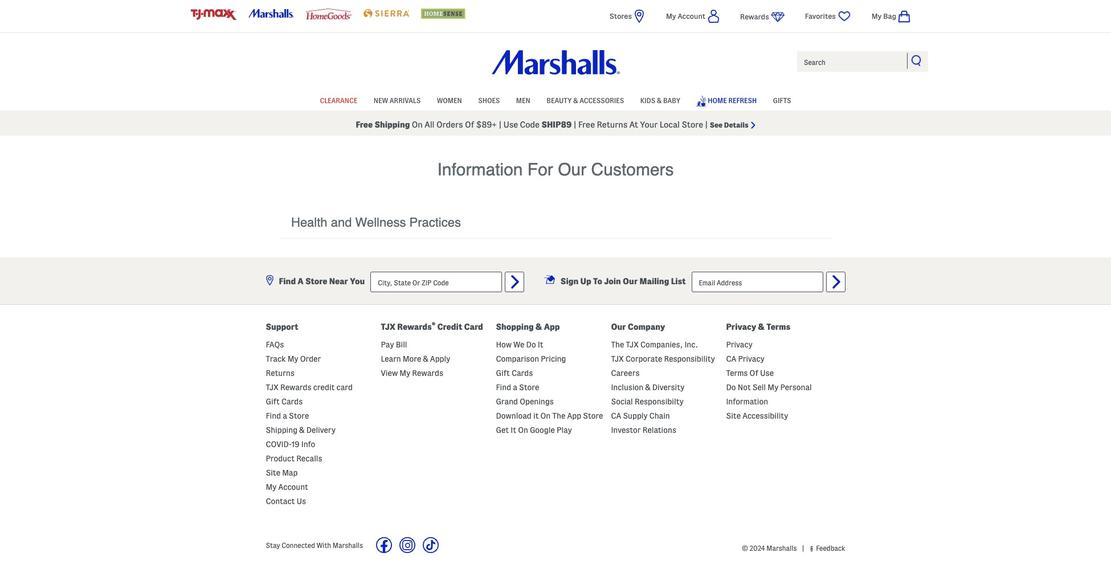 Task type: vqa. For each thing, say whether or not it's contained in the screenshot.
PLAY
yes



Task type: describe. For each thing, give the bounding box(es) containing it.
1 vertical spatial find a store link
[[266, 411, 309, 421]]

favorites link
[[805, 9, 852, 23]]

our company
[[611, 323, 665, 332]]

the inside the tjx companies, inc. tjx corporate responsibility careers inclusion & diversity social responsibilty ca supply chain investor relations
[[611, 340, 624, 349]]

covid-19 info link
[[266, 440, 315, 449]]

accessibility
[[743, 411, 788, 421]]

1 vertical spatial our
[[623, 277, 638, 286]]

tjx inside 'tjx rewards ® credit card'
[[381, 323, 396, 332]]

pricing
[[541, 354, 566, 364]]

get
[[496, 426, 509, 435]]

terms of use link
[[726, 369, 774, 378]]

shipping inside faqs track my order returns tjx rewards credit card gift cards find a store shipping & delivery covid-19 info product recalls site map my account contact us
[[266, 426, 298, 435]]

supply
[[623, 411, 648, 421]]

follow us on social media element
[[266, 537, 556, 555]]

site search search field
[[796, 50, 929, 73]]

rewards inside pay bill learn more & apply view my rewards
[[412, 369, 443, 378]]

site inside privacy ca privacy terms of use do not sell my personal information site accessibility
[[726, 411, 741, 421]]

0 vertical spatial account
[[678, 12, 706, 20]]

sign
[[561, 277, 579, 286]]

site map link
[[266, 468, 298, 478]]

women link
[[437, 91, 462, 108]]

cards inside faqs track my order returns tjx rewards credit card gift cards find a store shipping & delivery covid-19 info product recalls site map my account contact us
[[281, 397, 303, 406]]

rewards inside banner
[[740, 13, 769, 21]]

stay connected with marshalls
[[266, 542, 363, 549]]

gift inside how we do it comparison pricing gift cards find a store grand openings download it on the app store get it on google play
[[496, 369, 510, 378]]

privacy & terms
[[726, 323, 791, 332]]

store right a
[[305, 277, 327, 286]]

0 horizontal spatial gift cards link
[[266, 397, 303, 406]]

sign up to join our mailing list
[[561, 277, 686, 286]]

store inside faqs track my order returns tjx rewards credit card gift cards find a store shipping & delivery covid-19 info product recalls site map my account contact us
[[289, 411, 309, 421]]

grand openings link
[[496, 397, 554, 406]]

beauty
[[547, 97, 572, 104]]

information for our customers main content
[[280, 147, 831, 239]]

mailing
[[640, 277, 669, 286]]

track my order link
[[266, 354, 321, 364]]

how we do it link
[[496, 340, 543, 349]]

men
[[516, 97, 530, 104]]

ca privacy link
[[726, 354, 765, 364]]

0 horizontal spatial use
[[503, 120, 518, 129]]

returns link
[[266, 369, 295, 378]]

new
[[374, 97, 388, 104]]

health and wellness practices
[[291, 215, 461, 230]]

app inside how we do it comparison pricing gift cards find a store grand openings download it on the app store get it on google play
[[567, 411, 581, 421]]

wellness
[[355, 215, 406, 230]]

marshalls.com image
[[248, 9, 294, 18]]

faqs track my order returns tjx rewards credit card gift cards find a store shipping & delivery covid-19 info product recalls site map my account contact us
[[266, 340, 353, 506]]

store |
[[682, 120, 708, 129]]

shopping & app
[[496, 323, 560, 332]]

sell
[[753, 383, 766, 392]]

shoes link
[[478, 91, 500, 108]]

contact us link
[[266, 497, 306, 506]]

apply
[[430, 354, 450, 364]]

product
[[266, 454, 295, 463]]

do inside privacy ca privacy terms of use do not sell my personal information site accessibility
[[726, 383, 736, 392]]

you
[[350, 277, 365, 286]]

store left supply
[[583, 411, 603, 421]]

we
[[514, 340, 525, 349]]

favorites
[[805, 12, 836, 20]]

menu bar inside banner
[[191, 90, 920, 111]]

marshalls inside follow us on social media element
[[333, 542, 363, 549]]

information for our customers
[[437, 160, 674, 180]]

social
[[611, 397, 633, 406]]

shipping & delivery link
[[266, 426, 336, 435]]

how
[[496, 340, 512, 349]]

support
[[266, 323, 298, 332]]

site inside faqs track my order returns tjx rewards credit card gift cards find a store shipping & delivery covid-19 info product recalls site map my account contact us
[[266, 468, 280, 478]]

store up grand openings link
[[519, 383, 539, 392]]

bag
[[883, 12, 896, 20]]

rewards inside 'tjx rewards ® credit card'
[[397, 323, 432, 332]]

the inside how we do it comparison pricing gift cards find a store grand openings download it on the app store get it on google play
[[552, 411, 566, 421]]

terms inside privacy ca privacy terms of use do not sell my personal information site accessibility
[[726, 369, 748, 378]]

account inside faqs track my order returns tjx rewards credit card gift cards find a store shipping & delivery covid-19 info product recalls site map my account contact us
[[278, 483, 308, 492]]

find a store near you
[[279, 277, 365, 286]]

chain
[[649, 411, 670, 421]]

0 horizontal spatial my account link
[[266, 483, 308, 492]]

a inside how we do it comparison pricing gift cards find a store grand openings download it on the app store get it on google play
[[513, 383, 517, 392]]

ship89
[[542, 120, 572, 129]]

tjx up corporate
[[626, 340, 639, 349]]

1 horizontal spatial |
[[574, 120, 576, 129]]

learn
[[381, 354, 401, 364]]

2 horizontal spatial |
[[802, 544, 804, 552]]

clearance
[[320, 97, 357, 104]]

us
[[297, 497, 306, 506]]

diversity
[[652, 383, 685, 392]]

company
[[628, 323, 665, 332]]

code
[[520, 120, 540, 129]]

practices
[[409, 215, 461, 230]]

view my rewards link
[[381, 369, 443, 378]]

0 vertical spatial find
[[279, 277, 296, 286]]

credit
[[313, 383, 335, 392]]

download it on the app store link
[[496, 411, 603, 421]]

my left bag
[[872, 12, 882, 20]]

stores link
[[610, 9, 646, 23]]

map
[[282, 468, 298, 478]]

0 vertical spatial find a store link
[[496, 383, 539, 392]]

pay
[[381, 340, 394, 349]]

relations
[[643, 426, 676, 435]]

new arrivals
[[374, 97, 421, 104]]

privacy ca privacy terms of use do not sell my personal information site accessibility
[[726, 340, 812, 421]]

& inside faqs track my order returns tjx rewards credit card gift cards find a store shipping & delivery covid-19 info product recalls site map my account contact us
[[299, 426, 305, 435]]

homesense.com image
[[421, 9, 467, 19]]

inclusion
[[611, 383, 644, 392]]

$89+
[[476, 120, 497, 129]]

do not sell my personal information link
[[726, 383, 812, 406]]

local
[[660, 120, 680, 129]]

marquee containing free shipping
[[0, 113, 1111, 136]]

0 horizontal spatial on
[[412, 120, 423, 129]]

card
[[337, 383, 353, 392]]

my right stores link
[[666, 12, 676, 20]]

& right the beauty at the top of page
[[573, 97, 578, 104]]

19
[[292, 440, 300, 449]]

& inside pay bill learn more & apply view my rewards
[[423, 354, 428, 364]]

delivery
[[306, 426, 336, 435]]

covid-
[[266, 440, 292, 449]]

my account
[[666, 12, 706, 20]]

privacy for ca
[[726, 340, 753, 349]]

ca inside the tjx companies, inc. tjx corporate responsibility careers inclusion & diversity social responsibilty ca supply chain investor relations
[[611, 411, 621, 421]]

and
[[331, 215, 352, 230]]

my right track
[[288, 354, 298, 364]]

all
[[425, 120, 435, 129]]



Task type: locate. For each thing, give the bounding box(es) containing it.
pay bill learn more & apply view my rewards
[[381, 340, 450, 378]]

find inside how we do it comparison pricing gift cards find a store grand openings download it on the app store get it on google play
[[496, 383, 511, 392]]

marshalls
[[333, 542, 363, 549], [767, 545, 797, 552]]

marshalls right 2024
[[767, 545, 797, 552]]

0 vertical spatial ca
[[726, 354, 736, 364]]

menu bar containing clearance
[[191, 90, 920, 111]]

a up shipping & delivery link
[[283, 411, 287, 421]]

1 horizontal spatial do
[[726, 383, 736, 392]]

find inside faqs track my order returns tjx rewards credit card gift cards find a store shipping & delivery covid-19 info product recalls site map my account contact us
[[266, 411, 281, 421]]

0 vertical spatial gift
[[496, 369, 510, 378]]

1 horizontal spatial cards
[[512, 369, 533, 378]]

my up contact
[[266, 483, 277, 492]]

how we do it comparison pricing gift cards find a store grand openings download it on the app store get it on google play
[[496, 340, 603, 435]]

card
[[464, 323, 483, 332]]

& up ca privacy link
[[758, 323, 765, 332]]

0 vertical spatial of
[[465, 120, 474, 129]]

| left feedback link on the bottom right
[[802, 544, 804, 552]]

0 horizontal spatial the
[[552, 411, 566, 421]]

a
[[513, 383, 517, 392], [283, 411, 287, 421]]

kids & baby link
[[640, 91, 681, 108]]

health and wellness practices link
[[291, 215, 831, 230]]

& right shopping
[[536, 323, 542, 332]]

pay bill link
[[381, 340, 407, 349]]

0 horizontal spatial marshalls
[[333, 542, 363, 549]]

credit
[[437, 323, 462, 332]]

2 vertical spatial our
[[611, 323, 626, 332]]

& inside the tjx companies, inc. tjx corporate responsibility careers inclusion & diversity social responsibilty ca supply chain investor relations
[[645, 383, 651, 392]]

corporate
[[626, 354, 662, 364]]

rewards inside faqs track my order returns tjx rewards credit card gift cards find a store shipping & delivery covid-19 info product recalls site map my account contact us
[[280, 383, 311, 392]]

1 horizontal spatial returns
[[597, 120, 628, 129]]

of inside marquee
[[465, 120, 474, 129]]

0 horizontal spatial ca
[[611, 411, 621, 421]]

cards
[[512, 369, 533, 378], [281, 397, 303, 406]]

| right ship89
[[574, 120, 576, 129]]

ca down social
[[611, 411, 621, 421]]

0 vertical spatial it
[[538, 340, 543, 349]]

near
[[329, 277, 348, 286]]

of inside privacy ca privacy terms of use do not sell my personal information site accessibility
[[750, 369, 758, 378]]

1 vertical spatial ca
[[611, 411, 621, 421]]

privacy up terms of use 'link'
[[738, 354, 765, 364]]

tjx up the careers link
[[611, 354, 624, 364]]

kids & baby
[[640, 97, 681, 104]]

use
[[503, 120, 518, 129], [760, 369, 774, 378]]

Find A Store Near You text field
[[371, 272, 502, 292]]

1 vertical spatial do
[[726, 383, 736, 392]]

gift cards link
[[496, 369, 533, 378], [266, 397, 303, 406]]

faqs
[[266, 340, 284, 349]]

for
[[528, 160, 553, 180]]

tjmaxx.com image
[[191, 9, 237, 20]]

© 2024 marshalls |
[[742, 544, 804, 552]]

comparison pricing link
[[496, 354, 566, 364]]

1 horizontal spatial on
[[518, 426, 528, 435]]

rewards link
[[740, 10, 785, 24]]

information down $89+
[[437, 160, 523, 180]]

1 horizontal spatial site
[[726, 411, 741, 421]]

0 horizontal spatial a
[[283, 411, 287, 421]]

free down clearance at the top left of the page
[[356, 120, 373, 129]]

1 horizontal spatial information
[[726, 397, 768, 406]]

2 vertical spatial on
[[518, 426, 528, 435]]

marshalls inside © 2024 marshalls |
[[767, 545, 797, 552]]

women
[[437, 97, 462, 104]]

a up grand at the bottom of page
[[513, 383, 517, 392]]

0 vertical spatial privacy
[[726, 323, 756, 332]]

our right for
[[558, 160, 587, 180]]

site down product
[[266, 468, 280, 478]]

my
[[666, 12, 676, 20], [872, 12, 882, 20], [288, 354, 298, 364], [400, 369, 410, 378], [768, 383, 779, 392], [266, 483, 277, 492]]

1 horizontal spatial of
[[750, 369, 758, 378]]

1 vertical spatial privacy
[[726, 340, 753, 349]]

1 horizontal spatial gift
[[496, 369, 510, 378]]

1 horizontal spatial free
[[578, 120, 595, 129]]

feedback link
[[809, 545, 845, 552]]

product recalls link
[[266, 454, 322, 463]]

banner
[[0, 0, 1111, 136]]

0 horizontal spatial free
[[356, 120, 373, 129]]

1 vertical spatial shipping
[[266, 426, 298, 435]]

refresh
[[729, 97, 757, 104]]

information inside privacy ca privacy terms of use do not sell my personal information site accessibility
[[726, 397, 768, 406]]

find left a
[[279, 277, 296, 286]]

google
[[530, 426, 555, 435]]

1 vertical spatial app
[[567, 411, 581, 421]]

gift cards link down comparison
[[496, 369, 533, 378]]

our inside main content
[[558, 160, 587, 180]]

& inside "link"
[[657, 97, 662, 104]]

orders
[[437, 120, 463, 129]]

0 vertical spatial information
[[437, 160, 523, 180]]

0 vertical spatial the
[[611, 340, 624, 349]]

use up sell
[[760, 369, 774, 378]]

0 horizontal spatial information
[[437, 160, 523, 180]]

0 horizontal spatial gift
[[266, 397, 280, 406]]

0 horizontal spatial do
[[526, 340, 536, 349]]

1 vertical spatial gift
[[266, 397, 280, 406]]

my inside pay bill learn more & apply view my rewards
[[400, 369, 410, 378]]

shipping down new arrivals
[[375, 120, 410, 129]]

information inside main content
[[437, 160, 523, 180]]

home refresh
[[708, 97, 757, 104]]

store up shipping & delivery link
[[289, 411, 309, 421]]

1 horizontal spatial marshalls
[[767, 545, 797, 552]]

0 horizontal spatial site
[[266, 468, 280, 478]]

0 vertical spatial site
[[726, 411, 741, 421]]

marshalls home image
[[492, 50, 620, 75]]

1 vertical spatial the
[[552, 411, 566, 421]]

ca inside privacy ca privacy terms of use do not sell my personal information site accessibility
[[726, 354, 736, 364]]

gift cards link down tjx rewards credit card link
[[266, 397, 303, 406]]

& up info
[[299, 426, 305, 435]]

do left not
[[726, 383, 736, 392]]

info
[[301, 440, 315, 449]]

arrivals
[[390, 97, 421, 104]]

privacy up ca privacy link
[[726, 340, 753, 349]]

my right sell
[[768, 383, 779, 392]]

order
[[300, 354, 321, 364]]

use left code
[[503, 120, 518, 129]]

0 horizontal spatial find a store link
[[266, 411, 309, 421]]

do inside how we do it comparison pricing gift cards find a store grand openings download it on the app store get it on google play
[[526, 340, 536, 349]]

2 horizontal spatial on
[[541, 411, 551, 421]]

cards down comparison
[[512, 369, 533, 378]]

sierra.com image
[[364, 9, 409, 18]]

0 horizontal spatial it
[[511, 426, 516, 435]]

0 vertical spatial terms
[[767, 323, 791, 332]]

1 vertical spatial my account link
[[266, 483, 308, 492]]

download
[[496, 411, 532, 421]]

cards down tjx rewards credit card link
[[281, 397, 303, 406]]

1 vertical spatial site
[[266, 468, 280, 478]]

& right kids
[[657, 97, 662, 104]]

tjx inside faqs track my order returns tjx rewards credit card gift cards find a store shipping & delivery covid-19 info product recalls site map my account contact us
[[266, 383, 279, 392]]

our
[[558, 160, 587, 180], [623, 277, 638, 286], [611, 323, 626, 332]]

0 vertical spatial on
[[412, 120, 423, 129]]

site
[[726, 411, 741, 421], [266, 468, 280, 478]]

ca supply chain link
[[611, 411, 670, 421]]

0 horizontal spatial shipping
[[266, 426, 298, 435]]

find a store link up shipping & delivery link
[[266, 411, 309, 421]]

comparison
[[496, 354, 539, 364]]

1 horizontal spatial account
[[678, 12, 706, 20]]

openings
[[520, 397, 554, 406]]

privacy up privacy link
[[726, 323, 756, 332]]

0 vertical spatial our
[[558, 160, 587, 180]]

1 vertical spatial information
[[726, 397, 768, 406]]

stay
[[266, 542, 280, 549]]

with
[[317, 542, 331, 549]]

tjx rewards ® credit card
[[381, 321, 483, 332]]

free shipping on all orders of $89+ | use code ship89 | free returns at your local store | see details
[[356, 120, 749, 129]]

1 vertical spatial of
[[750, 369, 758, 378]]

marshalls right with
[[333, 542, 363, 549]]

connected
[[282, 542, 315, 549]]

0 horizontal spatial app
[[544, 323, 560, 332]]

1 horizontal spatial it
[[538, 340, 543, 349]]

0 horizontal spatial account
[[278, 483, 308, 492]]

it right get
[[511, 426, 516, 435]]

0 horizontal spatial terms
[[726, 369, 748, 378]]

my inside privacy ca privacy terms of use do not sell my personal information site accessibility
[[768, 383, 779, 392]]

accessories
[[580, 97, 624, 104]]

home
[[708, 97, 727, 104]]

do
[[526, 340, 536, 349], [726, 383, 736, 392]]

do right we
[[526, 340, 536, 349]]

1 vertical spatial account
[[278, 483, 308, 492]]

1 vertical spatial a
[[283, 411, 287, 421]]

0 horizontal spatial returns
[[266, 369, 295, 378]]

1 vertical spatial returns
[[266, 369, 295, 378]]

information down not
[[726, 397, 768, 406]]

1 vertical spatial terms
[[726, 369, 748, 378]]

terms up not
[[726, 369, 748, 378]]

ca down privacy link
[[726, 354, 736, 364]]

customers
[[591, 160, 674, 180]]

0 vertical spatial a
[[513, 383, 517, 392]]

investor relations link
[[611, 426, 676, 435]]

the up play
[[552, 411, 566, 421]]

1 vertical spatial cards
[[281, 397, 303, 406]]

returns inside faqs track my order returns tjx rewards credit card gift cards find a store shipping & delivery covid-19 info product recalls site map my account contact us
[[266, 369, 295, 378]]

details
[[724, 121, 749, 129]]

0 horizontal spatial of
[[465, 120, 474, 129]]

1 vertical spatial use
[[760, 369, 774, 378]]

privacy
[[726, 323, 756, 332], [726, 340, 753, 349], [738, 354, 765, 364]]

0 vertical spatial shipping
[[375, 120, 410, 129]]

gift down returns link
[[266, 397, 280, 406]]

returns left at
[[597, 120, 628, 129]]

gift
[[496, 369, 510, 378], [266, 397, 280, 406]]

& right the more in the bottom left of the page
[[423, 354, 428, 364]]

the down our company on the bottom right of the page
[[611, 340, 624, 349]]

1 horizontal spatial a
[[513, 383, 517, 392]]

on down download on the left bottom of the page
[[518, 426, 528, 435]]

faqs link
[[266, 340, 284, 349]]

& up social responsibilty link
[[645, 383, 651, 392]]

on right it
[[541, 411, 551, 421]]

track
[[266, 354, 286, 364]]

1 vertical spatial gift cards link
[[266, 397, 303, 406]]

kids
[[640, 97, 656, 104]]

1 horizontal spatial ca
[[726, 354, 736, 364]]

of up sell
[[750, 369, 758, 378]]

1 horizontal spatial terms
[[767, 323, 791, 332]]

1 vertical spatial find
[[496, 383, 511, 392]]

see details link
[[710, 121, 755, 129]]

shipping up the covid-
[[266, 426, 298, 435]]

1 horizontal spatial shipping
[[375, 120, 410, 129]]

privacy for &
[[726, 323, 756, 332]]

responsibilty
[[635, 397, 684, 406]]

0 vertical spatial app
[[544, 323, 560, 332]]

app
[[544, 323, 560, 332], [567, 411, 581, 421]]

on left all
[[412, 120, 423, 129]]

| right $89+
[[499, 120, 502, 129]]

find up grand at the bottom of page
[[496, 383, 511, 392]]

tjx down returns link
[[266, 383, 279, 392]]

gift inside faqs track my order returns tjx rewards credit card gift cards find a store shipping & delivery covid-19 info product recalls site map my account contact us
[[266, 397, 280, 406]]

site down not
[[726, 411, 741, 421]]

shoes
[[478, 97, 500, 104]]

1 horizontal spatial use
[[760, 369, 774, 378]]

homegoods.com image
[[306, 9, 352, 19]]

careers
[[611, 369, 640, 378]]

cards inside how we do it comparison pricing gift cards find a store grand openings download it on the app store get it on google play
[[512, 369, 533, 378]]

0 vertical spatial gift cards link
[[496, 369, 533, 378]]

returns inside banner
[[597, 120, 628, 129]]

responsibility
[[664, 354, 715, 364]]

Sign Up To Join Our Mailing List email field
[[692, 272, 823, 292]]

2 vertical spatial find
[[266, 411, 281, 421]]

new arrivals link
[[374, 91, 421, 108]]

terms down sign up to join our mailing list email field
[[767, 323, 791, 332]]

2 free from the left
[[578, 120, 595, 129]]

it up the comparison pricing link
[[538, 340, 543, 349]]

0 vertical spatial cards
[[512, 369, 533, 378]]

marquee
[[0, 113, 1111, 136]]

companies,
[[641, 340, 683, 349]]

feedback
[[815, 545, 845, 552]]

bill
[[396, 340, 407, 349]]

0 vertical spatial do
[[526, 340, 536, 349]]

0 vertical spatial use
[[503, 120, 518, 129]]

©
[[742, 545, 748, 552]]

None submit
[[911, 55, 923, 66], [505, 272, 524, 292], [826, 272, 845, 292], [911, 55, 923, 66], [505, 272, 524, 292], [826, 272, 845, 292]]

0 horizontal spatial cards
[[281, 397, 303, 406]]

0 vertical spatial my account link
[[666, 9, 720, 23]]

of left $89+
[[465, 120, 474, 129]]

banner containing free shipping
[[0, 0, 1111, 136]]

1 horizontal spatial gift cards link
[[496, 369, 533, 378]]

it
[[538, 340, 543, 349], [511, 426, 516, 435]]

menu bar
[[191, 90, 920, 111]]

free down the beauty & accessories at top
[[578, 120, 595, 129]]

1 horizontal spatial app
[[567, 411, 581, 421]]

ca
[[726, 354, 736, 364], [611, 411, 621, 421]]

1 vertical spatial it
[[511, 426, 516, 435]]

our right the join
[[623, 277, 638, 286]]

app up play
[[567, 411, 581, 421]]

Search text field
[[796, 50, 929, 73]]

use inside privacy ca privacy terms of use do not sell my personal information site accessibility
[[760, 369, 774, 378]]

my right view
[[400, 369, 410, 378]]

my bag link
[[872, 9, 920, 23]]

returns down track
[[266, 369, 295, 378]]

|
[[499, 120, 502, 129], [574, 120, 576, 129], [802, 544, 804, 552]]

app up pricing
[[544, 323, 560, 332]]

0 horizontal spatial |
[[499, 120, 502, 129]]

0 vertical spatial returns
[[597, 120, 628, 129]]

a inside faqs track my order returns tjx rewards credit card gift cards find a store shipping & delivery covid-19 info product recalls site map my account contact us
[[283, 411, 287, 421]]

find a store link up grand openings link
[[496, 383, 539, 392]]

our left company
[[611, 323, 626, 332]]

1 horizontal spatial find a store link
[[496, 383, 539, 392]]

find up the covid-
[[266, 411, 281, 421]]

2 vertical spatial privacy
[[738, 354, 765, 364]]

1 free from the left
[[356, 120, 373, 129]]

tjx up pay
[[381, 323, 396, 332]]

gift down comparison
[[496, 369, 510, 378]]

site accessibility link
[[726, 411, 788, 421]]

1 vertical spatial on
[[541, 411, 551, 421]]

the tjx companies, inc. link
[[611, 340, 698, 349]]

up
[[580, 277, 591, 286]]

1 horizontal spatial the
[[611, 340, 624, 349]]

not
[[738, 383, 751, 392]]

1 horizontal spatial my account link
[[666, 9, 720, 23]]

learn more & apply link
[[381, 354, 450, 364]]



